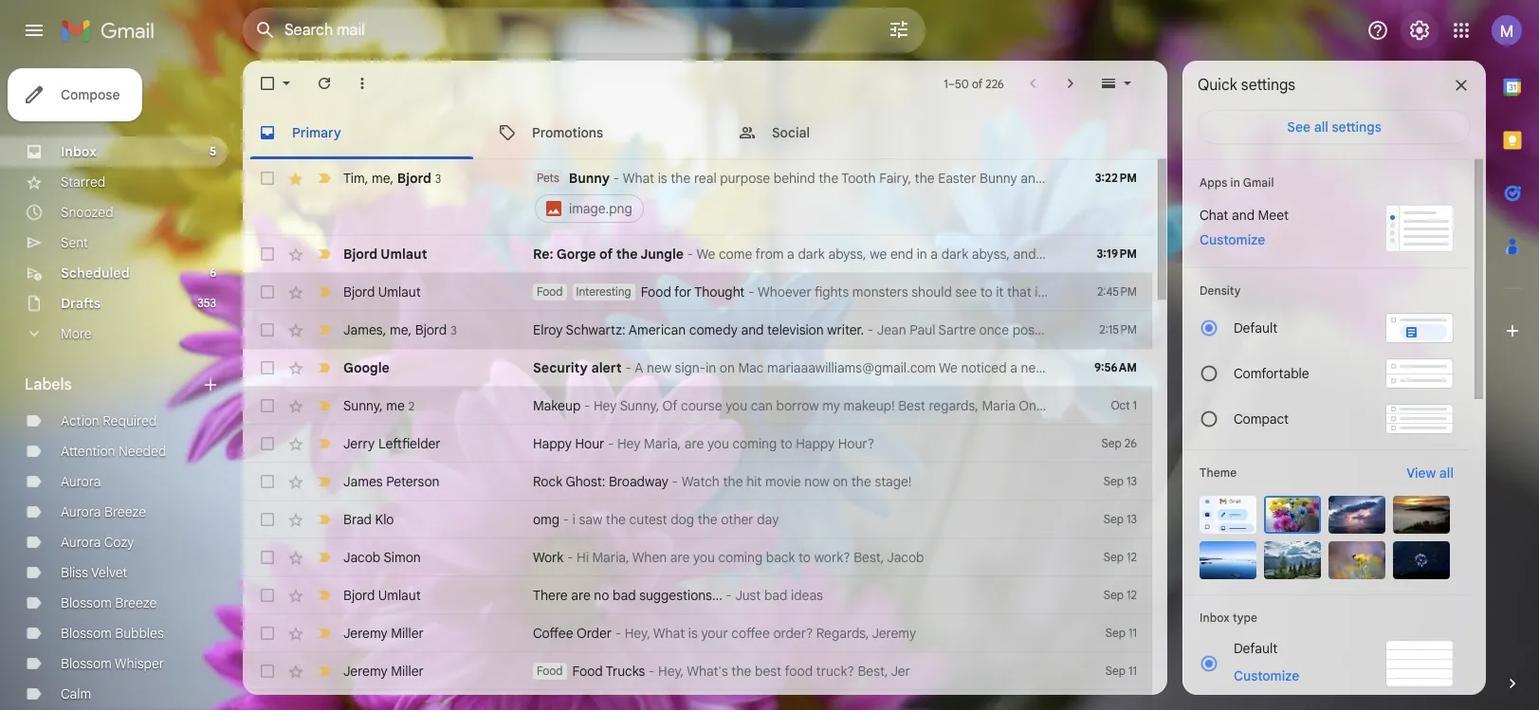 Task type: vqa. For each thing, say whether or not it's contained in the screenshot.
is:drafts
no



Task type: locate. For each thing, give the bounding box(es) containing it.
coming down the other
[[719, 549, 763, 566]]

0 vertical spatial to
[[781, 435, 793, 453]]

1 vertical spatial default
[[1234, 640, 1278, 657]]

best, right work?
[[854, 549, 885, 566]]

of for the
[[600, 246, 613, 263]]

1 horizontal spatial and
[[1232, 207, 1255, 224]]

1 vertical spatial you
[[693, 549, 715, 566]]

0 vertical spatial and
[[1232, 207, 1255, 224]]

important according to google magic. switch
[[315, 283, 334, 302], [315, 359, 334, 378], [315, 397, 334, 416], [315, 435, 334, 454], [315, 472, 334, 491], [315, 510, 334, 529], [315, 548, 334, 567]]

5 important according to google magic. switch from the top
[[315, 472, 334, 491]]

3 bjord umlaut from the top
[[343, 587, 421, 604]]

1 vertical spatial are
[[671, 549, 690, 566]]

1 vertical spatial maria,
[[592, 549, 630, 566]]

food left for
[[641, 284, 672, 301]]

13 for rock ghost: broadway - watch the hit movie now on the stage!
[[1127, 474, 1138, 489]]

1 vertical spatial jeremy miller
[[343, 663, 424, 680]]

0 vertical spatial customize
[[1200, 231, 1266, 249]]

other
[[721, 511, 754, 528]]

important mainly because you often read messages with this label. switch left james , me , bjord 3
[[315, 321, 334, 340]]

food for food for thought -
[[641, 284, 672, 301]]

main content
[[243, 61, 1168, 711]]

2 13 from the top
[[1127, 512, 1138, 527]]

food for food
[[537, 285, 563, 299]]

2 12 from the top
[[1127, 588, 1138, 602]]

the right dog
[[698, 511, 718, 528]]

tab list
[[1487, 61, 1540, 642], [243, 106, 1168, 159]]

1 vertical spatial 12
[[1127, 588, 1138, 602]]

0 vertical spatial maria,
[[644, 435, 681, 453]]

1 blossom from the top
[[61, 595, 112, 612]]

snoozed link
[[61, 204, 114, 221]]

, up google
[[383, 321, 386, 338]]

2 jeremy miller from the top
[[343, 663, 424, 680]]

row up is
[[243, 577, 1153, 615]]

2 vertical spatial bjord umlaut
[[343, 587, 421, 604]]

0 vertical spatial you
[[708, 435, 729, 453]]

12 for there are no bad suggestions... - just bad ideas
[[1127, 588, 1138, 602]]

1 aurora from the top
[[61, 473, 101, 491]]

1 important according to google magic. switch from the top
[[315, 283, 334, 302]]

0 horizontal spatial all
[[1315, 119, 1329, 136]]

7 important according to google magic. switch from the top
[[315, 548, 334, 567]]

food
[[641, 284, 672, 301], [537, 285, 563, 299], [573, 663, 603, 680], [537, 664, 563, 678]]

2 happy from the left
[[796, 435, 835, 453]]

are
[[685, 435, 704, 453], [671, 549, 690, 566], [571, 587, 591, 604]]

important according to google magic. switch left the brad
[[315, 510, 334, 529]]

customize down type
[[1234, 668, 1300, 685]]

row containing google
[[243, 349, 1153, 387]]

7 row from the top
[[243, 425, 1153, 463]]

you up rock ghost: broadway - watch the hit movie now on the stage!
[[708, 435, 729, 453]]

Search mail text field
[[285, 21, 835, 40]]

1 vertical spatial coming
[[719, 549, 763, 566]]

row down 'happy hour - hey maria, are you coming to happy hour?'
[[243, 463, 1153, 501]]

1 vertical spatial bjord umlaut
[[343, 284, 421, 301]]

2 important mainly because you often read messages with this label. switch from the top
[[315, 321, 334, 340]]

primary tab
[[243, 106, 481, 159]]

social tab
[[723, 106, 962, 159]]

james for james , me , bjord 3
[[343, 321, 383, 338]]

important mainly because you often read messages with this label. switch left tim
[[315, 169, 334, 188]]

see all settings button
[[1198, 110, 1472, 144]]

6
[[210, 266, 216, 280]]

353
[[198, 296, 216, 310]]

sep for watch the hit movie now on the stage!
[[1104, 474, 1124, 489]]

1 jeremy miller from the top
[[343, 625, 424, 642]]

- right bunny
[[614, 170, 620, 187]]

0 vertical spatial 3
[[435, 171, 441, 185]]

4 important according to google magic. switch from the top
[[315, 435, 334, 454]]

sep for hey, what is your coffee order? regards, jeremy
[[1106, 626, 1126, 640]]

row down elroy schwartz: american comedy and television writer. -
[[243, 349, 1153, 387]]

inbox for inbox type
[[1200, 611, 1230, 625]]

row
[[243, 159, 1153, 235], [243, 235, 1153, 273], [243, 273, 1153, 311], [243, 311, 1153, 349], [243, 349, 1153, 387], [243, 387, 1153, 425], [243, 425, 1153, 463], [243, 463, 1153, 501], [243, 501, 1153, 539], [243, 539, 1153, 577], [243, 577, 1153, 615], [243, 615, 1153, 653], [243, 653, 1153, 691], [243, 691, 1153, 711]]

bjord umlaut
[[343, 246, 427, 263], [343, 284, 421, 301], [343, 587, 421, 604]]

sep for just bad ideas
[[1104, 588, 1124, 602]]

settings image
[[1409, 19, 1432, 42]]

0 horizontal spatial and
[[741, 322, 764, 339]]

bjord umlaut down jacob simon
[[343, 587, 421, 604]]

see all settings
[[1288, 119, 1382, 136]]

- left hi
[[567, 549, 573, 566]]

breeze up the cozy
[[104, 504, 146, 521]]

there
[[533, 587, 568, 604]]

compose
[[61, 86, 120, 103]]

and
[[1232, 207, 1255, 224], [741, 322, 764, 339]]

1 vertical spatial umlaut
[[378, 284, 421, 301]]

row down watch
[[243, 501, 1153, 539]]

advanced search options image
[[880, 10, 918, 48]]

tim , me , bjord 3
[[343, 169, 441, 186]]

see
[[1288, 119, 1311, 136]]

row down food for thought -
[[243, 311, 1153, 349]]

bjord for sep 12
[[343, 587, 375, 604]]

hour
[[575, 435, 605, 453]]

more button
[[0, 319, 228, 349]]

1 vertical spatial customize button
[[1223, 665, 1311, 688]]

, down primary tab
[[365, 169, 368, 186]]

11
[[1129, 626, 1138, 640], [1129, 664, 1138, 678]]

inbox up starred link
[[61, 143, 97, 160]]

1 vertical spatial miller
[[391, 663, 424, 680]]

important according to google magic. switch for google
[[315, 359, 334, 378]]

1 left 50
[[944, 76, 948, 91]]

aurora for aurora cozy
[[61, 534, 101, 551]]

blossom bubbles
[[61, 625, 164, 642]]

quick
[[1198, 76, 1238, 95]]

0 vertical spatial 13
[[1127, 474, 1138, 489]]

blossom for blossom breeze
[[61, 595, 112, 612]]

and inside chat and meet customize
[[1232, 207, 1255, 224]]

blossom down blossom breeze link
[[61, 625, 112, 642]]

, for tim
[[365, 169, 368, 186]]

1 horizontal spatial jacob
[[887, 549, 925, 566]]

refresh image
[[315, 74, 334, 93]]

customize button for chat and meet
[[1189, 229, 1277, 251]]

1 vertical spatial customize
[[1234, 668, 1300, 685]]

1 vertical spatial settings
[[1332, 119, 1382, 136]]

1 vertical spatial 11
[[1129, 664, 1138, 678]]

television
[[768, 322, 824, 339]]

bliss velvet
[[61, 565, 128, 582]]

1 vertical spatial important mainly because you often read messages with this label. switch
[[315, 321, 334, 340]]

sep 13 for omg - i saw the cutest dog the other day
[[1104, 512, 1138, 527]]

jacob right work?
[[887, 549, 925, 566]]

important according to google magic. switch left "james peterson"
[[315, 472, 334, 491]]

0 vertical spatial me
[[372, 169, 390, 186]]

are for maria,
[[685, 435, 704, 453]]

2 important according to google magic. switch from the top
[[315, 359, 334, 378]]

0 horizontal spatial hey,
[[625, 625, 651, 642]]

0 horizontal spatial jacob
[[343, 549, 381, 566]]

sep for hey maria, are you coming to happy hour?
[[1102, 436, 1122, 451]]

hour?
[[838, 435, 875, 453]]

important mainly because you often read messages with this label. switch
[[315, 169, 334, 188], [315, 321, 334, 340]]

breeze up bubbles
[[115, 595, 157, 612]]

2 james from the top
[[343, 473, 383, 491]]

0 vertical spatial james
[[343, 321, 383, 338]]

view all
[[1407, 465, 1454, 482]]

row up jungle
[[243, 159, 1153, 235]]

of inside row
[[600, 246, 613, 263]]

6 row from the top
[[243, 387, 1153, 425]]

maria, right hey
[[644, 435, 681, 453]]

important according to google magic. switch down important mainly because it was sent directly to you. switch
[[315, 283, 334, 302]]

to right 'back'
[[799, 549, 811, 566]]

1 horizontal spatial bad
[[765, 587, 788, 604]]

1 vertical spatial breeze
[[115, 595, 157, 612]]

jeremy miller for 13th row from the top
[[343, 663, 424, 680]]

sep 13
[[1104, 474, 1138, 489], [1104, 512, 1138, 527]]

row containing jerry leftfielder
[[243, 425, 1153, 463]]

james up google
[[343, 321, 383, 338]]

sep 12 for there are no bad suggestions... - just bad ideas
[[1104, 588, 1138, 602]]

sep 12 for work - hi maria, when are you coming back to work? best, jacob
[[1104, 550, 1138, 565]]

None checkbox
[[258, 624, 277, 643], [258, 662, 277, 681], [258, 624, 277, 643], [258, 662, 277, 681]]

blossom bubbles link
[[61, 625, 164, 642]]

food down coffee
[[537, 664, 563, 678]]

0 vertical spatial sep 13
[[1104, 474, 1138, 489]]

important mainly because you often read messages with this label. switch for james
[[315, 321, 334, 340]]

compact
[[1234, 411, 1290, 428]]

all inside button
[[1315, 119, 1329, 136]]

1 bjord umlaut from the top
[[343, 246, 427, 263]]

security
[[533, 360, 588, 377]]

- right the "makeup"
[[584, 398, 591, 415]]

0 vertical spatial all
[[1315, 119, 1329, 136]]

0 vertical spatial customize button
[[1189, 229, 1277, 251]]

None checkbox
[[258, 586, 277, 605]]

1 horizontal spatial settings
[[1332, 119, 1382, 136]]

cell
[[533, 169, 1058, 226]]

8 row from the top
[[243, 463, 1153, 501]]

row containing james
[[243, 311, 1153, 349]]

and right chat
[[1232, 207, 1255, 224]]

row containing sunny
[[243, 387, 1153, 425]]

display density element
[[1200, 284, 1454, 298]]

10 row from the top
[[243, 539, 1153, 577]]

james down "jerry"
[[343, 473, 383, 491]]

coming up hit
[[733, 435, 777, 453]]

bad right no
[[613, 587, 636, 604]]

0 vertical spatial miller
[[391, 625, 424, 642]]

your
[[702, 625, 728, 642]]

all right view
[[1440, 465, 1454, 482]]

2 sep 13 from the top
[[1104, 512, 1138, 527]]

blossom down bliss velvet
[[61, 595, 112, 612]]

1 vertical spatial 1
[[1133, 398, 1138, 413]]

settings right 'see'
[[1332, 119, 1382, 136]]

jeremy miller
[[343, 625, 424, 642], [343, 663, 424, 680]]

aurora cozy link
[[61, 534, 134, 551]]

coming for back
[[719, 549, 763, 566]]

3 inside james , me , bjord 3
[[451, 323, 457, 337]]

bad right the just
[[765, 587, 788, 604]]

0 vertical spatial are
[[685, 435, 704, 453]]

2 vertical spatial umlaut
[[378, 587, 421, 604]]

starred
[[61, 174, 106, 191]]

important mainly because it was sent directly to you. switch
[[315, 245, 334, 264]]

0 horizontal spatial bad
[[613, 587, 636, 604]]

1 jacob from the left
[[343, 549, 381, 566]]

jeremy
[[343, 625, 388, 642], [872, 625, 917, 642], [343, 663, 388, 680]]

0 vertical spatial 11
[[1129, 626, 1138, 640]]

1 miller from the top
[[391, 625, 424, 642]]

of right gorge
[[600, 246, 613, 263]]

2 vertical spatial me
[[386, 397, 405, 414]]

truck?
[[817, 663, 855, 680]]

aurora down attention
[[61, 473, 101, 491]]

1 right oct
[[1133, 398, 1138, 413]]

1 50 of 226
[[944, 76, 1005, 91]]

bjord umlaut right important mainly because it was sent directly to you. switch
[[343, 246, 427, 263]]

2 sep 12 from the top
[[1104, 588, 1138, 602]]

stage!
[[875, 473, 912, 491]]

blossom up the calm
[[61, 656, 112, 673]]

coffee order - hey, what is your coffee order? regards, jeremy
[[533, 625, 917, 642]]

umlaut
[[381, 246, 427, 263], [378, 284, 421, 301], [378, 587, 421, 604]]

action
[[61, 413, 99, 430]]

1 important mainly because you often read messages with this label. switch from the top
[[315, 169, 334, 188]]

2 blossom from the top
[[61, 625, 112, 642]]

row down what's
[[243, 691, 1153, 711]]

1 vertical spatial blossom
[[61, 625, 112, 642]]

3 left elroy
[[451, 323, 457, 337]]

50
[[955, 76, 969, 91]]

0 vertical spatial blossom
[[61, 595, 112, 612]]

are up watch
[[685, 435, 704, 453]]

, left 2
[[380, 397, 383, 414]]

the left hit
[[723, 473, 743, 491]]

and right comedy
[[741, 322, 764, 339]]

umlaut for re:
[[381, 246, 427, 263]]

blossom for blossom bubbles
[[61, 625, 112, 642]]

important according to google magic. switch for brad klo
[[315, 510, 334, 529]]

26
[[1125, 436, 1138, 451]]

inbox for inbox
[[61, 143, 97, 160]]

1 vertical spatial aurora
[[61, 504, 101, 521]]

sep 13 for rock ghost: broadway - watch the hit movie now on the stage!
[[1104, 474, 1138, 489]]

me up sunny , me 2
[[390, 321, 408, 338]]

of for 226
[[972, 76, 983, 91]]

important according to google magic. switch left jacob simon
[[315, 548, 334, 567]]

row down is
[[243, 653, 1153, 691]]

customize inside chat and meet customize
[[1200, 231, 1266, 249]]

the left best
[[732, 663, 752, 680]]

aurora for aurora link at the left of the page
[[61, 473, 101, 491]]

0 vertical spatial default
[[1234, 320, 1278, 337]]

all right 'see'
[[1315, 119, 1329, 136]]

1 12 from the top
[[1127, 550, 1138, 565]]

0 vertical spatial bjord umlaut
[[343, 246, 427, 263]]

hit
[[747, 473, 762, 491]]

gmail image
[[61, 11, 164, 49]]

you down dog
[[693, 549, 715, 566]]

sep
[[1102, 436, 1122, 451], [1104, 474, 1124, 489], [1104, 512, 1124, 527], [1104, 550, 1124, 565], [1104, 588, 1124, 602], [1106, 626, 1126, 640], [1106, 664, 1126, 678]]

2 vertical spatial blossom
[[61, 656, 112, 673]]

1 bad from the left
[[613, 587, 636, 604]]

row up 'happy hour - hey maria, are you coming to happy hour?'
[[243, 387, 1153, 425]]

0 horizontal spatial inbox
[[61, 143, 97, 160]]

- left i
[[563, 511, 569, 528]]

simon
[[384, 549, 421, 566]]

food inside the food food trucks - hey, what's the best food truck? best, jer
[[537, 664, 563, 678]]

3 important according to google magic. switch from the top
[[315, 397, 334, 416]]

1 vertical spatial and
[[741, 322, 764, 339]]

aurora down aurora link at the left of the page
[[61, 504, 101, 521]]

default down type
[[1234, 640, 1278, 657]]

me right tim
[[372, 169, 390, 186]]

row down dog
[[243, 539, 1153, 577]]

12
[[1127, 550, 1138, 565], [1127, 588, 1138, 602]]

1 horizontal spatial all
[[1440, 465, 1454, 482]]

to up movie
[[781, 435, 793, 453]]

1 vertical spatial james
[[343, 473, 383, 491]]

1 vertical spatial to
[[799, 549, 811, 566]]

omg - i saw the cutest dog the other day
[[533, 511, 779, 528]]

happy hour - hey maria, are you coming to happy hour?
[[533, 435, 875, 453]]

0 vertical spatial umlaut
[[381, 246, 427, 263]]

row up elroy schwartz: american comedy and television writer. -
[[243, 273, 1153, 311]]

happy up now
[[796, 435, 835, 453]]

3 blossom from the top
[[61, 656, 112, 673]]

0 horizontal spatial of
[[600, 246, 613, 263]]

blossom
[[61, 595, 112, 612], [61, 625, 112, 642], [61, 656, 112, 673]]

cozy
[[104, 534, 134, 551]]

4 row from the top
[[243, 311, 1153, 349]]

bjord umlaut up james , me , bjord 3
[[343, 284, 421, 301]]

important according to google magic. switch left "jerry"
[[315, 435, 334, 454]]

customize
[[1200, 231, 1266, 249], [1234, 668, 1300, 685]]

blossom whisper link
[[61, 656, 164, 673]]

3 for tim
[[435, 171, 441, 185]]

important according to google magic. switch left sunny
[[315, 397, 334, 416]]

1 default from the top
[[1234, 320, 1278, 337]]

row up food for thought -
[[243, 235, 1153, 273]]

jer
[[891, 663, 911, 680]]

2 11 from the top
[[1129, 664, 1138, 678]]

13
[[1127, 474, 1138, 489], [1127, 512, 1138, 527]]

1 vertical spatial sep 12
[[1104, 588, 1138, 602]]

1 13 from the top
[[1127, 474, 1138, 489]]

gmail
[[1244, 176, 1275, 190]]

2 miller from the top
[[391, 663, 424, 680]]

you for maria,
[[708, 435, 729, 453]]

12 for work - hi maria, when are you coming back to work? best, jacob
[[1127, 550, 1138, 565]]

older image
[[1062, 74, 1081, 93]]

oct 1
[[1111, 398, 1138, 413]]

me
[[372, 169, 390, 186], [390, 321, 408, 338], [386, 397, 405, 414]]

2 aurora from the top
[[61, 504, 101, 521]]

1 sep 12 from the top
[[1104, 550, 1138, 565]]

0 vertical spatial 12
[[1127, 550, 1138, 565]]

best,
[[854, 549, 885, 566], [858, 663, 889, 680]]

settings right quick
[[1242, 76, 1296, 95]]

main menu image
[[23, 19, 46, 42]]

density
[[1200, 284, 1241, 298]]

main content containing primary
[[243, 61, 1168, 711]]

0 vertical spatial sep 11
[[1106, 626, 1138, 640]]

1 11 from the top
[[1129, 626, 1138, 640]]

miller for 13th row from the top
[[391, 663, 424, 680]]

1 james from the top
[[343, 321, 383, 338]]

0 vertical spatial sep 12
[[1104, 550, 1138, 565]]

settings inside see all settings button
[[1332, 119, 1382, 136]]

theme
[[1200, 466, 1237, 480]]

james peterson
[[343, 473, 440, 491]]

important according to google magic. switch left google
[[315, 359, 334, 378]]

are left no
[[571, 587, 591, 604]]

0 vertical spatial coming
[[733, 435, 777, 453]]

11 row from the top
[[243, 577, 1153, 615]]

9 row from the top
[[243, 501, 1153, 539]]

inbox inside labels navigation
[[61, 143, 97, 160]]

pets
[[537, 171, 560, 185]]

hey, left what's
[[659, 663, 684, 680]]

hey, left what
[[625, 625, 651, 642]]

0 horizontal spatial settings
[[1242, 76, 1296, 95]]

1 horizontal spatial to
[[799, 549, 811, 566]]

1 vertical spatial of
[[600, 246, 613, 263]]

starred link
[[61, 174, 106, 191]]

1 sep 13 from the top
[[1104, 474, 1138, 489]]

omg
[[533, 511, 560, 528]]

1 horizontal spatial of
[[972, 76, 983, 91]]

1 vertical spatial me
[[390, 321, 408, 338]]

all inside 'button'
[[1440, 465, 1454, 482]]

food down re:
[[537, 285, 563, 299]]

2 vertical spatial aurora
[[61, 534, 101, 551]]

- right jungle
[[687, 246, 694, 263]]

tim
[[343, 169, 365, 186]]

0 horizontal spatial maria,
[[592, 549, 630, 566]]

the right on
[[852, 473, 872, 491]]

umlaut for there
[[378, 587, 421, 604]]

1 vertical spatial sep 11
[[1106, 664, 1138, 678]]

row up watch
[[243, 425, 1153, 463]]

0 vertical spatial jeremy miller
[[343, 625, 424, 642]]

1 horizontal spatial 1
[[1133, 398, 1138, 413]]

-
[[614, 170, 620, 187], [687, 246, 694, 263], [749, 284, 755, 301], [868, 322, 874, 339], [625, 360, 632, 377], [584, 398, 591, 415], [608, 435, 614, 453], [672, 473, 678, 491], [563, 511, 569, 528], [567, 549, 573, 566], [726, 587, 732, 604], [615, 625, 622, 642], [649, 663, 655, 680]]

0 horizontal spatial 1
[[944, 76, 948, 91]]

jeremy for 12th row
[[343, 625, 388, 642]]

toggle split pane mode image
[[1100, 74, 1119, 93]]

6 important according to google magic. switch from the top
[[315, 510, 334, 529]]

0 horizontal spatial 3
[[435, 171, 441, 185]]

the
[[616, 246, 638, 263], [723, 473, 743, 491], [852, 473, 872, 491], [606, 511, 626, 528], [698, 511, 718, 528], [732, 663, 752, 680]]

1 vertical spatial 3
[[451, 323, 457, 337]]

1 horizontal spatial hey,
[[659, 663, 684, 680]]

- left watch
[[672, 473, 678, 491]]

0 vertical spatial of
[[972, 76, 983, 91]]

0 vertical spatial aurora
[[61, 473, 101, 491]]

0 vertical spatial breeze
[[104, 504, 146, 521]]

1 vertical spatial 13
[[1127, 512, 1138, 527]]

1 horizontal spatial maria,
[[644, 435, 681, 453]]

5 row from the top
[[243, 349, 1153, 387]]

, for james
[[383, 321, 386, 338]]

, right tim
[[390, 169, 394, 186]]

1 horizontal spatial 3
[[451, 323, 457, 337]]

0 vertical spatial settings
[[1242, 76, 1296, 95]]

0 horizontal spatial to
[[781, 435, 793, 453]]

None search field
[[243, 8, 926, 53]]

meet
[[1259, 207, 1289, 224]]

3 aurora from the top
[[61, 534, 101, 551]]

1 vertical spatial all
[[1440, 465, 1454, 482]]

1 horizontal spatial inbox
[[1200, 611, 1230, 625]]

1 row from the top
[[243, 159, 1153, 235]]

happy left hour
[[533, 435, 572, 453]]

sep 11
[[1106, 626, 1138, 640], [1106, 664, 1138, 678]]

maria, right hi
[[592, 549, 630, 566]]

0 horizontal spatial tab list
[[243, 106, 1168, 159]]

0 horizontal spatial happy
[[533, 435, 572, 453]]

important according to google magic. switch for james peterson
[[315, 472, 334, 491]]

customize button down chat
[[1189, 229, 1277, 251]]

0 vertical spatial important mainly because you often read messages with this label. switch
[[315, 169, 334, 188]]

me left 2
[[386, 397, 405, 414]]

aurora link
[[61, 473, 101, 491]]

1 horizontal spatial happy
[[796, 435, 835, 453]]

row up what's
[[243, 615, 1153, 653]]

what
[[654, 625, 685, 642]]

1 vertical spatial sep 13
[[1104, 512, 1138, 527]]

blossom for blossom whisper
[[61, 656, 112, 673]]

food food trucks - hey, what's the best food truck? best, jer
[[537, 663, 911, 680]]

jacob down the brad
[[343, 549, 381, 566]]

0 vertical spatial inbox
[[61, 143, 97, 160]]

2 jacob from the left
[[887, 549, 925, 566]]

1 vertical spatial inbox
[[1200, 611, 1230, 625]]

food for thought -
[[641, 284, 758, 301]]

quick settings element
[[1198, 76, 1296, 110]]

rock ghost: broadway - watch the hit movie now on the stage!
[[533, 473, 912, 491]]

aurora up bliss
[[61, 534, 101, 551]]

best, left jer
[[858, 663, 889, 680]]

3 inside the tim , me , bjord 3
[[435, 171, 441, 185]]



Task type: describe. For each thing, give the bounding box(es) containing it.
leftfielder
[[378, 435, 441, 453]]

coming for to
[[733, 435, 777, 453]]

day
[[757, 511, 779, 528]]

are for when
[[671, 549, 690, 566]]

blossom breeze
[[61, 595, 157, 612]]

type
[[1233, 611, 1258, 625]]

bjord umlaut for there are no bad suggestions...
[[343, 587, 421, 604]]

theme element
[[1200, 464, 1237, 483]]

labels navigation
[[0, 61, 243, 711]]

9:56 am
[[1095, 361, 1138, 375]]

1 happy from the left
[[533, 435, 572, 453]]

needed
[[119, 443, 166, 460]]

2 sep 11 from the top
[[1106, 664, 1138, 678]]

customize button for default
[[1223, 665, 1311, 688]]

primary
[[292, 124, 341, 141]]

aurora cozy
[[61, 534, 134, 551]]

jeremy miller for 12th row
[[343, 625, 424, 642]]

sunny
[[343, 397, 380, 414]]

2 vertical spatial are
[[571, 587, 591, 604]]

- inside cell
[[614, 170, 620, 187]]

me for tim
[[372, 169, 390, 186]]

american
[[629, 322, 686, 339]]

labels
[[25, 376, 72, 395]]

brad
[[343, 511, 372, 528]]

2:15 pm
[[1100, 323, 1138, 337]]

work - hi maria, when are you coming back to work? best, jacob
[[533, 549, 925, 566]]

13 row from the top
[[243, 653, 1153, 691]]

dog
[[671, 511, 695, 528]]

broadway
[[609, 473, 669, 491]]

james for james peterson
[[343, 473, 383, 491]]

bunny
[[569, 170, 610, 187]]

- right alert
[[625, 360, 632, 377]]

order
[[577, 625, 612, 642]]

- right 'order'
[[615, 625, 622, 642]]

makeup
[[533, 398, 581, 415]]

me for sunny
[[386, 397, 405, 414]]

2 bad from the left
[[765, 587, 788, 604]]

food left trucks
[[573, 663, 603, 680]]

search mail image
[[249, 13, 283, 47]]

attention needed
[[61, 443, 166, 460]]

trucks
[[606, 663, 646, 680]]

saw
[[579, 511, 603, 528]]

3 row from the top
[[243, 273, 1153, 311]]

elroy schwartz: american comedy and television writer. -
[[533, 322, 877, 339]]

cutest
[[630, 511, 668, 528]]

security alert -
[[533, 360, 635, 377]]

bjord umlaut for re: gorge of the jungle
[[343, 246, 427, 263]]

chat
[[1200, 207, 1229, 224]]

support image
[[1367, 19, 1390, 42]]

11 for 13th row from the top
[[1129, 664, 1138, 678]]

comfortable
[[1234, 365, 1310, 382]]

attention
[[61, 443, 115, 460]]

2 bjord umlaut from the top
[[343, 284, 421, 301]]

row containing james peterson
[[243, 463, 1153, 501]]

klo
[[375, 511, 394, 528]]

3 for james
[[451, 323, 457, 337]]

important according to google magic. switch for jerry leftfielder
[[315, 435, 334, 454]]

2 default from the top
[[1234, 640, 1278, 657]]

watch
[[682, 473, 720, 491]]

order?
[[774, 625, 813, 642]]

2:45 pm
[[1098, 285, 1138, 299]]

schwartz:
[[566, 322, 626, 339]]

bliss velvet link
[[61, 565, 128, 582]]

whisper
[[115, 656, 164, 673]]

comedy
[[690, 322, 738, 339]]

food for food food trucks - hey, what's the best food truck? best, jer
[[537, 664, 563, 678]]

1 vertical spatial hey,
[[659, 663, 684, 680]]

ghost:
[[566, 473, 606, 491]]

james , me , bjord 3
[[343, 321, 457, 338]]

inbox type element
[[1200, 611, 1454, 625]]

hi
[[577, 549, 589, 566]]

2 row from the top
[[243, 235, 1153, 273]]

promotions tab
[[483, 106, 722, 159]]

is
[[689, 625, 698, 642]]

back
[[766, 549, 796, 566]]

suggestions...
[[640, 587, 723, 604]]

labels heading
[[25, 376, 201, 395]]

13 for omg - i saw the cutest dog the other day
[[1127, 512, 1138, 527]]

- right the writer.
[[868, 322, 874, 339]]

1 horizontal spatial tab list
[[1487, 61, 1540, 642]]

bliss
[[61, 565, 88, 582]]

tab list containing primary
[[243, 106, 1168, 159]]

aurora breeze link
[[61, 504, 146, 521]]

- right trucks
[[649, 663, 655, 680]]

elroy
[[533, 322, 563, 339]]

1 vertical spatial best,
[[858, 663, 889, 680]]

0 vertical spatial hey,
[[625, 625, 651, 642]]

jungle
[[641, 246, 684, 263]]

jeremy for 13th row from the top
[[343, 663, 388, 680]]

0 vertical spatial best,
[[854, 549, 885, 566]]

12 row from the top
[[243, 615, 1153, 653]]

breeze for blossom breeze
[[115, 595, 157, 612]]

none checkbox inside row
[[258, 586, 277, 605]]

11 for 12th row
[[1129, 626, 1138, 640]]

important according to google magic. switch for bjord umlaut
[[315, 283, 334, 302]]

miller for 12th row
[[391, 625, 424, 642]]

chat and meet customize
[[1200, 207, 1289, 249]]

more
[[61, 325, 92, 343]]

breeze for aurora breeze
[[104, 504, 146, 521]]

1 sep 11 from the top
[[1106, 626, 1138, 640]]

quick settings
[[1198, 76, 1296, 95]]

in
[[1231, 176, 1241, 190]]

row containing jacob simon
[[243, 539, 1153, 577]]

226
[[986, 76, 1005, 91]]

bjord for 2:45 pm
[[343, 284, 375, 301]]

sep for i saw the cutest dog the other day
[[1104, 512, 1124, 527]]

row containing brad klo
[[243, 501, 1153, 539]]

on
[[833, 473, 848, 491]]

movie
[[766, 473, 801, 491]]

gorge
[[557, 246, 596, 263]]

image.png
[[569, 200, 633, 217]]

apps
[[1200, 176, 1228, 190]]

row containing tim
[[243, 159, 1153, 235]]

scheduled link
[[61, 265, 130, 282]]

action required
[[61, 413, 157, 430]]

important according to google magic. switch for jacob simon
[[315, 548, 334, 567]]

view all button
[[1396, 462, 1466, 485]]

, for sunny
[[380, 397, 383, 414]]

action required link
[[61, 413, 157, 430]]

sep for hi maria, when are you coming back to work? best, jacob
[[1104, 550, 1124, 565]]

the left jungle
[[616, 246, 638, 263]]

- left the just
[[726, 587, 732, 604]]

the right saw
[[606, 511, 626, 528]]

hey
[[618, 435, 641, 453]]

for
[[675, 284, 692, 301]]

aurora for aurora breeze
[[61, 504, 101, 521]]

bjord for 3:19 pm
[[343, 246, 378, 263]]

me for james
[[390, 321, 408, 338]]

promotions
[[532, 124, 603, 141]]

ideas
[[791, 587, 823, 604]]

- right thought on the top left
[[749, 284, 755, 301]]

re:
[[533, 246, 554, 263]]

all for see
[[1315, 119, 1329, 136]]

calm link
[[61, 686, 91, 703]]

and inside row
[[741, 322, 764, 339]]

work
[[533, 549, 564, 566]]

velvet
[[91, 565, 128, 582]]

you for when
[[693, 549, 715, 566]]

1 inside row
[[1133, 398, 1138, 413]]

sent link
[[61, 234, 88, 251]]

- left hey
[[608, 435, 614, 453]]

google
[[343, 360, 390, 377]]

important mainly because you often read messages with this label. switch for tim
[[315, 169, 334, 188]]

cell containing bunny
[[533, 169, 1058, 226]]

required
[[103, 413, 157, 430]]

interesting
[[576, 285, 632, 299]]

all for view
[[1440, 465, 1454, 482]]

0 vertical spatial 1
[[944, 76, 948, 91]]

social
[[772, 124, 810, 141]]

work?
[[815, 549, 851, 566]]

, up 2
[[408, 321, 412, 338]]

food
[[785, 663, 813, 680]]

14 row from the top
[[243, 691, 1153, 711]]

settings inside the quick settings element
[[1242, 76, 1296, 95]]

jerry leftfielder
[[343, 435, 441, 453]]

3:22 pm
[[1095, 171, 1138, 185]]

drafts link
[[61, 295, 101, 312]]



